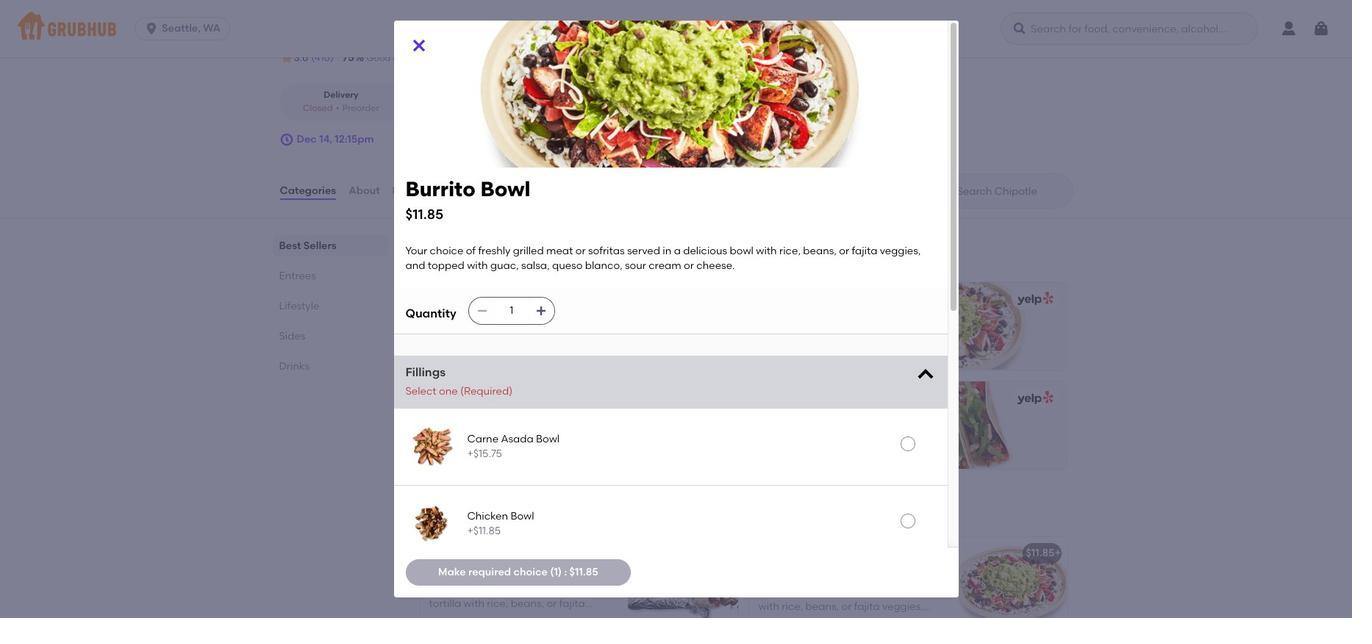 Task type: vqa. For each thing, say whether or not it's contained in the screenshot.
rice, inside Your choice of freshly grilled meat or sofritas served in a delicious bowl with rice, beans, or fajita veggies, and topped with guac, salsa, queso blanco, sour cream or cheese.
yes



Task type: locate. For each thing, give the bounding box(es) containing it.
a for your choice of freshly grilled meat or sofritas served in a delicious bowl with rice, beans, or fajita veggies, and topped with guac, salsa, queso blanco, sour cream or cheese.
[[674, 245, 681, 257]]

sellers for best sellers
[[304, 240, 337, 252]]

1 vertical spatial salsa,
[[874, 616, 903, 618]]

:
[[564, 566, 567, 579]]

Input item quantity number field
[[495, 298, 528, 325]]

12:15pm
[[335, 133, 374, 146]]

delicious inside your choice of freshly grilled meat or sofritas served in a delicious bowl with rice, beans, or fajita veggies, and topped with guac, salsa, queso blanco, sour cream or cheese.
[[683, 245, 727, 257]]

1 horizontal spatial of
[[819, 571, 829, 584]]

beans, inside the your choice of freshly grilled meat or sofritas served in a delicious bowl with rice, beans, or fajita veggies, and topped with guac, salsa, qu
[[806, 601, 839, 613]]

burrito for burrito
[[429, 547, 463, 560]]

served for your choice of freshly grilled meat or sofritas served in a delicious bowl with rice, beans, or fajita veggies, and topped with guac, salsa, qu
[[797, 586, 831, 599]]

served inside the your choice of freshly grilled meat or sofritas served in a delicious bowl with rice, beans, or fajita veggies, and topped with guac, salsa, qu
[[797, 586, 831, 599]]

correct
[[555, 53, 587, 63]]

choice inside your choice of freshly grilled meat or sofritas served in a delicious bowl with rice, beans, or fajita veggies, and topped with guac, salsa, queso blanco, sour cream or cheese.
[[430, 245, 464, 257]]

0 vertical spatial guac,
[[490, 260, 519, 272]]

bowl inside button
[[863, 322, 888, 334]]

0 vertical spatial entrees
[[279, 270, 316, 282]]

guac, for your choice of freshly grilled meat or sofritas served in a delicious bowl with rice, beans, or fajita veggies, and topped with guac, salsa, queso blanco, sour cream or cheese.
[[490, 260, 519, 272]]

0 vertical spatial veggies,
[[880, 245, 921, 257]]

1 vertical spatial burrito
[[827, 322, 861, 334]]

bowl inside your choice of freshly grilled meat or sofritas served in a delicious bowl with rice, beans, or fajita veggies, and topped with guac, salsa, queso blanco, sour cream or cheese.
[[730, 245, 754, 257]]

0 horizontal spatial of
[[466, 245, 476, 257]]

1 vertical spatial veggies,
[[882, 601, 923, 613]]

location
[[413, 30, 454, 42]]

1 vertical spatial fajita
[[854, 601, 880, 613]]

cream
[[649, 260, 681, 272]]

guac, inside the your choice of freshly grilled meat or sofritas served in a delicious bowl with rice, beans, or fajita veggies, and topped with guac, salsa, qu
[[843, 616, 872, 618]]

your inside your choice of freshly grilled meat or sofritas served in a delicious bowl with rice, beans, or fajita veggies, and topped with guac, salsa, queso blanco, sour cream or cheese.
[[406, 245, 427, 257]]

delicious inside the your choice of freshly grilled meat or sofritas served in a delicious bowl with rice, beans, or fajita veggies, and topped with guac, salsa, qu
[[854, 586, 898, 599]]

sofritas
[[588, 245, 625, 257], [759, 586, 795, 599]]

blanco,
[[585, 260, 623, 272]]

topped inside your choice of freshly grilled meat or sofritas served in a delicious bowl with rice, beans, or fajita veggies, and topped with guac, salsa, queso blanco, sour cream or cheese.
[[428, 260, 465, 272]]

freshly
[[478, 245, 511, 257], [831, 571, 864, 584]]

1 vertical spatial a
[[844, 586, 851, 599]]

0 horizontal spatial entrees
[[279, 270, 316, 282]]

1 horizontal spatial meat
[[899, 571, 926, 584]]

about button
[[348, 165, 381, 218]]

of inside your choice of freshly grilled meat or sofritas served in a delicious bowl with rice, beans, or fajita veggies, and topped with guac, salsa, queso blanco, sour cream or cheese.
[[466, 245, 476, 257]]

queso
[[473, 421, 506, 434]]

beans, inside your choice of freshly grilled meat or sofritas served in a delicious bowl with rice, beans, or fajita veggies, and topped with guac, salsa, queso blanco, sour cream or cheese.
[[803, 245, 837, 257]]

veggies, inside the your choice of freshly grilled meat or sofritas served in a delicious bowl with rice, beans, or fajita veggies, and topped with guac, salsa, qu
[[882, 601, 923, 613]]

one
[[439, 385, 458, 398]]

0 vertical spatial meat
[[546, 245, 573, 257]]

0 horizontal spatial sofritas
[[588, 245, 625, 257]]

1 horizontal spatial sellers
[[455, 236, 506, 254]]

1 horizontal spatial freshly
[[831, 571, 864, 584]]

0 vertical spatial $11.85
[[406, 206, 443, 223]]

sellers down the categories 'button' on the top
[[304, 240, 337, 252]]

1 horizontal spatial served
[[797, 586, 831, 599]]

fajita inside your choice of freshly grilled meat or sofritas served in a delicious bowl with rice, beans, or fajita veggies, and topped with guac, salsa, queso blanco, sour cream or cheese.
[[852, 245, 878, 257]]

1 vertical spatial of
[[819, 571, 829, 584]]

1 vertical spatial topped
[[781, 616, 818, 618]]

veggies,
[[880, 245, 921, 257], [882, 601, 923, 613]]

in inside the your choice of freshly grilled meat or sofritas served in a delicious bowl with rice, beans, or fajita veggies, and topped with guac, salsa, qu
[[833, 586, 842, 599]]

veggies, inside your choice of freshly grilled meat or sofritas served in a delicious bowl with rice, beans, or fajita veggies, and topped with guac, salsa, queso blanco, sour cream or cheese.
[[880, 245, 921, 257]]

beans,
[[803, 245, 837, 257], [806, 601, 839, 613]]

75
[[343, 51, 354, 64]]

2 horizontal spatial choice
[[783, 571, 816, 584]]

burrito for burrito bowl
[[827, 322, 861, 334]]

your choice of freshly grilled meat or sofritas served in a delicious bowl with rice, beans, or fajita veggies, and topped with guac, salsa, qu
[[759, 571, 939, 618]]

73
[[531, 51, 542, 64]]

0 horizontal spatial served
[[627, 245, 660, 257]]

0 horizontal spatial freshly
[[478, 245, 511, 257]]

1 horizontal spatial entrees
[[417, 503, 475, 522]]

cheese.
[[697, 260, 735, 272]]

0 vertical spatial a
[[674, 245, 681, 257]]

0 vertical spatial grilled
[[513, 245, 544, 257]]

option group
[[279, 83, 531, 121]]

fajita for your choice of freshly grilled meat or sofritas served in a delicious bowl with rice, beans, or fajita veggies, and topped with guac, salsa, qu
[[854, 601, 880, 613]]

1 horizontal spatial sofritas
[[759, 586, 795, 599]]

carne
[[467, 433, 499, 446]]

2 vertical spatial burrito
[[429, 547, 463, 560]]

rice, inside your choice of freshly grilled meat or sofritas served in a delicious bowl with rice, beans, or fajita veggies, and topped with guac, salsa, queso blanco, sour cream or cheese.
[[779, 245, 801, 257]]

search icon image
[[934, 182, 951, 200]]

blanco
[[508, 421, 543, 434]]

1 vertical spatial your
[[759, 571, 780, 584]]

choice for your choice of freshly grilled meat or sofritas served in a delicious bowl with rice, beans, or fajita veggies, and topped with guac, salsa, qu
[[783, 571, 816, 584]]

select
[[406, 385, 437, 398]]

bowl
[[730, 245, 754, 257], [900, 586, 924, 599]]

choice inside the your choice of freshly grilled meat or sofritas served in a delicious bowl with rice, beans, or fajita veggies, and topped with guac, salsa, qu
[[783, 571, 816, 584]]

1 yelp image from the top
[[1015, 292, 1054, 306]]

1 horizontal spatial delicious
[[854, 586, 898, 599]]

queso
[[552, 260, 583, 272]]

1 horizontal spatial in
[[833, 586, 842, 599]]

and for your choice of freshly grilled meat or sofritas served in a delicious bowl with rice, beans, or fajita veggies, and topped with guac, salsa, queso blanco, sour cream or cheese.
[[406, 260, 425, 272]]

0 vertical spatial of
[[466, 245, 476, 257]]

1 vertical spatial sofritas
[[759, 586, 795, 599]]

1 horizontal spatial $11.85
[[570, 566, 598, 579]]

1 vertical spatial bowl
[[900, 586, 924, 599]]

sofritas for your choice of freshly grilled meat or sofritas served in a delicious bowl with rice, beans, or fajita veggies, and topped with guac, salsa, qu
[[759, 586, 795, 599]]

bowl inside chicken bowl +$11.85
[[511, 510, 534, 523]]

1 horizontal spatial salsa,
[[874, 616, 903, 618]]

salsa, inside the your choice of freshly grilled meat or sofritas served in a delicious bowl with rice, beans, or fajita veggies, and topped with guac, salsa, qu
[[874, 616, 903, 618]]

pickup mi
[[454, 90, 484, 113]]

1 horizontal spatial topped
[[781, 616, 818, 618]]

entrees up lifestyle
[[279, 270, 316, 282]]

veggies, for your choice of freshly grilled meat or sofritas served in a delicious bowl with rice, beans, or fajita veggies, and topped with guac, salsa, queso blanco, sour cream or cheese.
[[880, 245, 921, 257]]

your inside the your choice of freshly grilled meat or sofritas served in a delicious bowl with rice, beans, or fajita veggies, and topped with guac, salsa, qu
[[759, 571, 780, 584]]

on time delivery
[[449, 53, 519, 63]]

bowl inside burrito bowl $11.85
[[481, 176, 531, 201]]

0 vertical spatial sofritas
[[588, 245, 625, 257]]

ordered
[[444, 257, 484, 269]]

good
[[367, 53, 391, 63]]

1 vertical spatial in
[[833, 586, 842, 599]]

a inside your choice of freshly grilled meat or sofritas served in a delicious bowl with rice, beans, or fajita veggies, and topped with guac, salsa, queso blanco, sour cream or cheese.
[[674, 245, 681, 257]]

1 vertical spatial beans,
[[806, 601, 839, 613]]

1 horizontal spatial a
[[844, 586, 851, 599]]

0 vertical spatial delicious
[[683, 245, 727, 257]]

burrito
[[406, 176, 476, 201], [827, 322, 861, 334], [429, 547, 463, 560]]

0 vertical spatial bowl
[[730, 245, 754, 257]]

food
[[393, 53, 412, 63]]

1 horizontal spatial grilled
[[866, 571, 897, 584]]

salsa, inside your choice of freshly grilled meat or sofritas served in a delicious bowl with rice, beans, or fajita veggies, and topped with guac, salsa, queso blanco, sour cream or cheese.
[[521, 260, 550, 272]]

a
[[674, 245, 681, 257], [844, 586, 851, 599]]

categories button
[[279, 165, 337, 218]]

bowl inside carne asada bowl +$15.75
[[536, 433, 560, 446]]

0 vertical spatial yelp image
[[1015, 292, 1054, 306]]

burrito bowl button
[[816, 283, 1067, 370]]

sellers inside best sellers most ordered on grubhub
[[455, 236, 506, 254]]

1 horizontal spatial best
[[417, 236, 451, 254]]

your choice of freshly grilled meat or sofritas served in a delicious bowl with rice, beans, or fajita veggies, and topped with guac, salsa, queso blanco, sour cream or cheese.
[[406, 245, 923, 272]]

burrito inside burrito bowl $11.85
[[406, 176, 476, 201]]

dec 14, 12:15pm button
[[279, 127, 374, 153]]

bowl for chicken bowl +$11.85
[[511, 510, 534, 523]]

fillings select one (required)
[[406, 366, 513, 398]]

0 vertical spatial freshly
[[478, 245, 511, 257]]

and for your choice of freshly grilled meat or sofritas served in a delicious bowl with rice, beans, or fajita veggies, and topped with guac, salsa, qu
[[759, 616, 778, 618]]

burrito inside button
[[827, 322, 861, 334]]

a for your choice of freshly grilled meat or sofritas served in a delicious bowl with rice, beans, or fajita veggies, and topped with guac, salsa, qu
[[844, 586, 851, 599]]

1 horizontal spatial and
[[759, 616, 778, 618]]

rice, for your choice of freshly grilled meat or sofritas served in a delicious bowl with rice, beans, or fajita veggies, and topped with guac, salsa, queso blanco, sour cream or cheese.
[[779, 245, 801, 257]]

delicious
[[683, 245, 727, 257], [854, 586, 898, 599]]

svg image inside dec 14, 12:15pm button
[[279, 132, 294, 147]]

time
[[464, 53, 484, 63]]

switch location button
[[377, 28, 455, 45]]

best for best sellers
[[279, 240, 301, 252]]

0 vertical spatial topped
[[428, 260, 465, 272]]

entrees up +$11.85
[[417, 503, 475, 522]]

1 horizontal spatial your
[[759, 571, 780, 584]]

yelp image inside the burrito bowl button
[[1015, 292, 1054, 306]]

0 horizontal spatial $11.85
[[406, 206, 443, 223]]

0 horizontal spatial a
[[674, 245, 681, 257]]

burrito inside button
[[429, 547, 463, 560]]

0 horizontal spatial grilled
[[513, 245, 544, 257]]

(1)
[[550, 566, 562, 579]]

1 horizontal spatial guac,
[[843, 616, 872, 618]]

0 vertical spatial your
[[406, 245, 427, 257]]

sofritas inside the your choice of freshly grilled meat or sofritas served in a delicious bowl with rice, beans, or fajita veggies, and topped with guac, salsa, qu
[[759, 586, 795, 599]]

guac,
[[490, 260, 519, 272], [843, 616, 872, 618]]

1 vertical spatial guac,
[[843, 616, 872, 618]]

and
[[406, 260, 425, 272], [759, 616, 778, 618]]

0 horizontal spatial and
[[406, 260, 425, 272]]

1 vertical spatial served
[[797, 586, 831, 599]]

0 vertical spatial served
[[627, 245, 660, 257]]

correct order
[[555, 53, 613, 63]]

best up most on the top left
[[417, 236, 451, 254]]

0 vertical spatial in
[[663, 245, 672, 257]]

lifestyle
[[279, 300, 319, 313]]

bowl for burrito bowl
[[863, 322, 888, 334]]

served
[[627, 245, 660, 257], [797, 586, 831, 599]]

Search Chipotle search field
[[956, 185, 1068, 199]]

1 vertical spatial yelp image
[[1015, 391, 1054, 405]]

required
[[468, 566, 511, 579]]

in for your choice of freshly grilled meat or sofritas served in a delicious bowl with rice, beans, or fajita veggies, and topped with guac, salsa, qu
[[833, 586, 842, 599]]

1 vertical spatial $11.85
[[1026, 547, 1055, 560]]

+
[[1055, 547, 1061, 560]]

freshly inside the your choice of freshly grilled meat or sofritas served in a delicious bowl with rice, beans, or fajita veggies, and topped with guac, salsa, qu
[[831, 571, 864, 584]]

served inside your choice of freshly grilled meat or sofritas served in a delicious bowl with rice, beans, or fajita veggies, and topped with guac, salsa, queso blanco, sour cream or cheese.
[[627, 245, 660, 257]]

0 vertical spatial and
[[406, 260, 425, 272]]

0 vertical spatial salsa,
[[521, 260, 550, 272]]

0 vertical spatial beans,
[[803, 245, 837, 257]]

best inside best sellers most ordered on grubhub
[[417, 236, 451, 254]]

bowl inside the your choice of freshly grilled meat or sofritas served in a delicious bowl with rice, beans, or fajita veggies, and topped with guac, salsa, qu
[[900, 586, 924, 599]]

in for your choice of freshly grilled meat or sofritas served in a delicious bowl with rice, beans, or fajita veggies, and topped with guac, salsa, queso blanco, sour cream or cheese.
[[663, 245, 672, 257]]

topped for your choice of freshly grilled meat or sofritas served in a delicious bowl with rice, beans, or fajita veggies, and topped with guac, salsa, queso blanco, sour cream or cheese.
[[428, 260, 465, 272]]

0 vertical spatial fajita
[[852, 245, 878, 257]]

freshly inside your choice of freshly grilled meat or sofritas served in a delicious bowl with rice, beans, or fajita veggies, and topped with guac, salsa, queso blanco, sour cream or cheese.
[[478, 245, 511, 257]]

yelp image
[[1015, 292, 1054, 306], [1015, 391, 1054, 405]]

with
[[756, 245, 777, 257], [467, 260, 488, 272], [759, 601, 779, 613], [820, 616, 841, 618]]

order
[[590, 53, 613, 63]]

in
[[663, 245, 672, 257], [833, 586, 842, 599]]

1 vertical spatial freshly
[[831, 571, 864, 584]]

0 horizontal spatial in
[[663, 245, 672, 257]]

0 horizontal spatial delicious
[[683, 245, 727, 257]]

best for best sellers most ordered on grubhub
[[417, 236, 451, 254]]

chips & queso blanco $5.85
[[431, 421, 543, 451]]

rice, inside the your choice of freshly grilled meat or sofritas served in a delicious bowl with rice, beans, or fajita veggies, and topped with guac, salsa, qu
[[782, 601, 803, 613]]

delicious for your choice of freshly grilled meat or sofritas served in a delicious bowl with rice, beans, or fajita veggies, and topped with guac, salsa, qu
[[854, 586, 898, 599]]

fajita inside the your choice of freshly grilled meat or sofritas served in a delicious bowl with rice, beans, or fajita veggies, and topped with guac, salsa, qu
[[854, 601, 880, 613]]

0 horizontal spatial meat
[[546, 245, 573, 257]]

grilled inside your choice of freshly grilled meat or sofritas served in a delicious bowl with rice, beans, or fajita veggies, and topped with guac, salsa, queso blanco, sour cream or cheese.
[[513, 245, 544, 257]]

2 horizontal spatial $11.85
[[1026, 547, 1055, 560]]

1 vertical spatial entrees
[[417, 503, 475, 522]]

1 vertical spatial delicious
[[854, 586, 898, 599]]

preorder
[[342, 103, 379, 113]]

meat inside your choice of freshly grilled meat or sofritas served in a delicious bowl with rice, beans, or fajita veggies, and topped with guac, salsa, queso blanco, sour cream or cheese.
[[546, 245, 573, 257]]

0 horizontal spatial your
[[406, 245, 427, 257]]

in inside your choice of freshly grilled meat or sofritas served in a delicious bowl with rice, beans, or fajita veggies, and topped with guac, salsa, queso blanco, sour cream or cheese.
[[663, 245, 672, 257]]

1 vertical spatial and
[[759, 616, 778, 618]]

a inside the your choice of freshly grilled meat or sofritas served in a delicious bowl with rice, beans, or fajita veggies, and topped with guac, salsa, qu
[[844, 586, 851, 599]]

guac, inside your choice of freshly grilled meat or sofritas served in a delicious bowl with rice, beans, or fajita veggies, and topped with guac, salsa, queso blanco, sour cream or cheese.
[[490, 260, 519, 272]]

chicken
[[467, 510, 508, 523]]

1 vertical spatial meat
[[899, 571, 926, 584]]

burrito for burrito bowl $11.85
[[406, 176, 476, 201]]

0 horizontal spatial choice
[[430, 245, 464, 257]]

0 vertical spatial burrito
[[406, 176, 476, 201]]

bowl
[[481, 176, 531, 201], [863, 322, 888, 334], [536, 433, 560, 446], [511, 510, 534, 523]]

0 horizontal spatial sellers
[[304, 240, 337, 252]]

carne asada bowl +$15.75
[[467, 433, 560, 461]]

of for your choice of freshly grilled meat or sofritas served in a delicious bowl with rice, beans, or fajita veggies, and topped with guac, salsa, queso blanco, sour cream or cheese.
[[466, 245, 476, 257]]

fajita
[[852, 245, 878, 257], [854, 601, 880, 613]]

best down the categories 'button' on the top
[[279, 240, 301, 252]]

1 vertical spatial rice,
[[782, 601, 803, 613]]

svg image
[[1013, 21, 1027, 36], [279, 132, 294, 147], [476, 306, 488, 317], [915, 365, 936, 386]]

of inside the your choice of freshly grilled meat or sofritas served in a delicious bowl with rice, beans, or fajita veggies, and topped with guac, salsa, qu
[[819, 571, 829, 584]]

1 vertical spatial grilled
[[866, 571, 897, 584]]

carne asada bowl image
[[408, 424, 456, 471]]

bowl for your choice of freshly grilled meat or sofritas served in a delicious bowl with rice, beans, or fajita veggies, and topped with guac, salsa, qu
[[900, 586, 924, 599]]

topped inside the your choice of freshly grilled meat or sofritas served in a delicious bowl with rice, beans, or fajita veggies, and topped with guac, salsa, qu
[[781, 616, 818, 618]]

choice
[[430, 245, 464, 257], [514, 566, 548, 579], [783, 571, 816, 584]]

svg image
[[1313, 20, 1330, 38], [144, 21, 159, 36], [410, 37, 428, 54], [535, 306, 547, 317]]

sofritas inside your choice of freshly grilled meat or sofritas served in a delicious bowl with rice, beans, or fajita veggies, and topped with guac, salsa, queso blanco, sour cream or cheese.
[[588, 245, 625, 257]]

0 vertical spatial rice,
[[779, 245, 801, 257]]

entrees
[[279, 270, 316, 282], [417, 503, 475, 522]]

seattle,
[[162, 22, 201, 35]]

1 horizontal spatial bowl
[[900, 586, 924, 599]]

or
[[576, 245, 586, 257], [839, 245, 849, 257], [684, 260, 694, 272], [929, 571, 939, 584], [842, 601, 852, 613]]

your for your choice of freshly grilled meat or sofritas served in a delicious bowl with rice, beans, or fajita veggies, and topped with guac, salsa, qu
[[759, 571, 780, 584]]

salsa,
[[521, 260, 550, 272], [874, 616, 903, 618]]

option group containing delivery closed • preorder
[[279, 83, 531, 121]]

0 horizontal spatial salsa,
[[521, 260, 550, 272]]

0 horizontal spatial guac,
[[490, 260, 519, 272]]

0 horizontal spatial best
[[279, 240, 301, 252]]

and inside your choice of freshly grilled meat or sofritas served in a delicious bowl with rice, beans, or fajita veggies, and topped with guac, salsa, queso blanco, sour cream or cheese.
[[406, 260, 425, 272]]

make required choice (1) : $11.85
[[438, 566, 598, 579]]

and inside the your choice of freshly grilled meat or sofritas served in a delicious bowl with rice, beans, or fajita veggies, and topped with guac, salsa, qu
[[759, 616, 778, 618]]

sellers up on
[[455, 236, 506, 254]]

meat
[[546, 245, 573, 257], [899, 571, 926, 584]]

switch
[[377, 30, 411, 42]]

0 horizontal spatial bowl
[[730, 245, 754, 257]]

grilled for your choice of freshly grilled meat or sofritas served in a delicious bowl with rice, beans, or fajita veggies, and topped with guac, salsa, queso blanco, sour cream or cheese.
[[513, 245, 544, 257]]

0 horizontal spatial topped
[[428, 260, 465, 272]]

delicious for your choice of freshly grilled meat or sofritas served in a delicious bowl with rice, beans, or fajita veggies, and topped with guac, salsa, queso blanco, sour cream or cheese.
[[683, 245, 727, 257]]

grilled
[[513, 245, 544, 257], [866, 571, 897, 584]]

beans, for your choice of freshly grilled meat or sofritas served in a delicious bowl with rice, beans, or fajita veggies, and topped with guac, salsa, qu
[[806, 601, 839, 613]]

14,
[[319, 133, 332, 146]]

grilled inside the your choice of freshly grilled meat or sofritas served in a delicious bowl with rice, beans, or fajita veggies, and topped with guac, salsa, qu
[[866, 571, 897, 584]]

meat inside the your choice of freshly grilled meat or sofritas served in a delicious bowl with rice, beans, or fajita veggies, and topped with guac, salsa, qu
[[899, 571, 926, 584]]

sour
[[625, 260, 646, 272]]



Task type: describe. For each thing, give the bounding box(es) containing it.
best sellers most ordered on grubhub
[[417, 236, 546, 269]]

asada
[[501, 433, 534, 446]]

80
[[424, 51, 437, 64]]

chips
[[431, 421, 460, 434]]

freshly for your choice of freshly grilled meat or sofritas served in a delicious bowl with rice, beans, or fajita veggies, and topped with guac, salsa, queso blanco, sour cream or cheese.
[[478, 245, 511, 257]]

switch location
[[377, 30, 454, 42]]

your for your choice of freshly grilled meat or sofritas served in a delicious bowl with rice, beans, or fajita veggies, and topped with guac, salsa, queso blanco, sour cream or cheese.
[[406, 245, 427, 257]]

quantity
[[406, 307, 456, 321]]

reviews button
[[392, 165, 434, 218]]

$11.85 +
[[1026, 547, 1061, 560]]

burrito image
[[628, 538, 738, 618]]

3.6
[[294, 52, 308, 64]]

star icon image
[[279, 51, 294, 66]]

choice for your choice of freshly grilled meat or sofritas served in a delicious bowl with rice, beans, or fajita veggies, and topped with guac, salsa, queso blanco, sour cream or cheese.
[[430, 245, 464, 257]]

on
[[449, 53, 462, 63]]

categories
[[280, 185, 336, 197]]

grubhub
[[501, 257, 546, 269]]

meat for your choice of freshly grilled meat or sofritas served in a delicious bowl with rice, beans, or fajita veggies, and topped with guac, salsa, qu
[[899, 571, 926, 584]]

reviews
[[392, 185, 433, 197]]

most
[[417, 257, 441, 269]]

about
[[349, 185, 380, 197]]

chicken bowl +$11.85
[[467, 510, 534, 538]]

on
[[486, 257, 499, 269]]

+$15.75
[[467, 448, 502, 461]]

seattle, wa
[[162, 22, 221, 35]]

of for your choice of freshly grilled meat or sofritas served in a delicious bowl with rice, beans, or fajita veggies, and topped with guac, salsa, qu
[[819, 571, 829, 584]]

closed
[[303, 103, 333, 113]]

burrito bowl image
[[957, 538, 1067, 618]]

fillings
[[406, 366, 446, 380]]

2 vertical spatial $11.85
[[570, 566, 598, 579]]

sofritas for your choice of freshly grilled meat or sofritas served in a delicious bowl with rice, beans, or fajita veggies, and topped with guac, salsa, queso blanco, sour cream or cheese.
[[588, 245, 625, 257]]

burrito bowl $11.85
[[406, 176, 531, 223]]

topped for your choice of freshly grilled meat or sofritas served in a delicious bowl with rice, beans, or fajita veggies, and topped with guac, salsa, qu
[[781, 616, 818, 618]]

$5.85
[[431, 439, 458, 451]]

delivery
[[324, 90, 359, 100]]

drinks
[[279, 360, 309, 373]]

2 yelp image from the top
[[1015, 391, 1054, 405]]

veggies, for your choice of freshly grilled meat or sofritas served in a delicious bowl with rice, beans, or fajita veggies, and topped with guac, salsa, qu
[[882, 601, 923, 613]]

burrito bowl
[[827, 322, 888, 334]]

pickup
[[454, 90, 484, 100]]

bowl for your choice of freshly grilled meat or sofritas served in a delicious bowl with rice, beans, or fajita veggies, and topped with guac, salsa, queso blanco, sour cream or cheese.
[[730, 245, 754, 257]]

$11.85 inside burrito bowl $11.85
[[406, 206, 443, 223]]

delivery closed • preorder
[[303, 90, 379, 113]]

&
[[463, 421, 471, 434]]

sides
[[279, 330, 306, 343]]

seattle, wa button
[[135, 17, 236, 40]]

burrito button
[[420, 538, 738, 618]]

rice, for your choice of freshly grilled meat or sofritas served in a delicious bowl with rice, beans, or fajita veggies, and topped with guac, salsa, qu
[[782, 601, 803, 613]]

served for your choice of freshly grilled meat or sofritas served in a delicious bowl with rice, beans, or fajita veggies, and topped with guac, salsa, queso blanco, sour cream or cheese.
[[627, 245, 660, 257]]

salsa, for your choice of freshly grilled meat or sofritas served in a delicious bowl with rice, beans, or fajita veggies, and topped with guac, salsa, queso blanco, sour cream or cheese.
[[521, 260, 550, 272]]

1 horizontal spatial choice
[[514, 566, 548, 579]]

good food
[[367, 53, 412, 63]]

main navigation navigation
[[0, 0, 1352, 57]]

beans, for your choice of freshly grilled meat or sofritas served in a delicious bowl with rice, beans, or fajita veggies, and topped with guac, salsa, queso blanco, sour cream or cheese.
[[803, 245, 837, 257]]

dec 14, 12:15pm
[[297, 133, 374, 146]]

dec
[[297, 133, 317, 146]]

wa
[[203, 22, 221, 35]]

bowl for burrito bowl $11.85
[[481, 176, 531, 201]]

salsa, for your choice of freshly grilled meat or sofritas served in a delicious bowl with rice, beans, or fajita veggies, and topped with guac, salsa, qu
[[874, 616, 903, 618]]

best sellers
[[279, 240, 337, 252]]

chicken bowl image
[[408, 501, 456, 548]]

freshly for your choice of freshly grilled meat or sofritas served in a delicious bowl with rice, beans, or fajita veggies, and topped with guac, salsa, qu
[[831, 571, 864, 584]]

grilled for your choice of freshly grilled meat or sofritas served in a delicious bowl with rice, beans, or fajita veggies, and topped with guac, salsa, qu
[[866, 571, 897, 584]]

delivery
[[486, 53, 519, 63]]

(required)
[[460, 385, 513, 398]]

svg image inside seattle, wa button
[[144, 21, 159, 36]]

meat for your choice of freshly grilled meat or sofritas served in a delicious bowl with rice, beans, or fajita veggies, and topped with guac, salsa, queso blanco, sour cream or cheese.
[[546, 245, 573, 257]]

svg image inside "main navigation" navigation
[[1013, 21, 1027, 36]]

fajita for your choice of freshly grilled meat or sofritas served in a delicious bowl with rice, beans, or fajita veggies, and topped with guac, salsa, queso blanco, sour cream or cheese.
[[852, 245, 878, 257]]

guac, for your choice of freshly grilled meat or sofritas served in a delicious bowl with rice, beans, or fajita veggies, and topped with guac, salsa, qu
[[843, 616, 872, 618]]

(416)
[[311, 51, 334, 64]]

mi
[[472, 103, 482, 113]]

make
[[438, 566, 466, 579]]

sellers for best sellers most ordered on grubhub
[[455, 236, 506, 254]]

+$11.85
[[467, 525, 501, 538]]

•
[[336, 103, 339, 113]]



